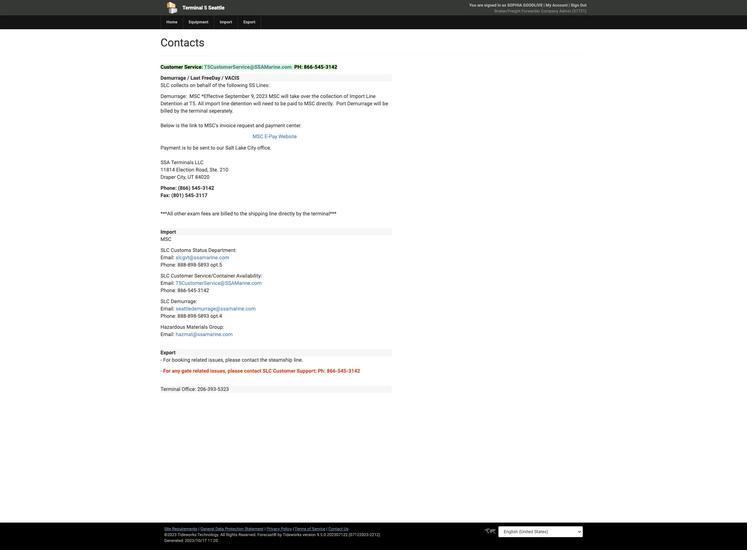 Task type: vqa. For each thing, say whether or not it's contained in the screenshot.
the bottom 'Service'
yes



Task type: locate. For each thing, give the bounding box(es) containing it.
the down at
[[181, 108, 188, 114]]

msc down over
[[304, 101, 315, 106]]

billed right fees are
[[221, 211, 233, 216]]

line
[[366, 93, 376, 99]]

2 - from the top
[[161, 368, 162, 374]]

slc customs status department: email: slcgvt@ssamarine.com phone: 888-898-5893 opt.5
[[161, 247, 237, 268]]

1 vertical spatial 898-
[[188, 313, 198, 319]]

privacy
[[267, 527, 280, 531]]

goodlive
[[523, 3, 543, 8]]

0 vertical spatial 888-
[[178, 262, 188, 268]]

t5customerservice@ssamarine.com up ss
[[204, 64, 292, 70]]

2 horizontal spatial of
[[344, 93, 348, 99]]

collects
[[171, 82, 189, 88]]

888- down customs
[[178, 262, 188, 268]]

by inside "demurrage:  msc *effective september 9, 2023 msc will take over the collection of import line detention at t5. all import line detention will need to be paid to msc directly.  port demurrage will be billed by the terminal seperately."
[[174, 108, 179, 114]]

2 horizontal spatial import
[[350, 93, 365, 99]]

0 horizontal spatial service
[[194, 273, 211, 279]]

545- up demurrage:
[[188, 287, 198, 293]]

3 email: from the top
[[161, 306, 174, 312]]

email:
[[161, 255, 174, 260], [161, 280, 174, 286], [161, 306, 174, 312], [161, 331, 174, 337]]

84020
[[195, 174, 209, 180]]

account
[[552, 3, 568, 8]]

export up booking
[[161, 350, 176, 355]]

ph:
[[294, 64, 303, 70]]

1 horizontal spatial will
[[281, 93, 289, 99]]

1 898- from the top
[[188, 262, 198, 268]]

city
[[247, 145, 256, 151]]

0 horizontal spatial will
[[253, 101, 261, 106]]

related up gate
[[191, 357, 207, 363]]

contact us link
[[328, 527, 349, 531]]

tideworks
[[283, 532, 302, 537]]

(07122023-
[[349, 532, 370, 537]]

behalf
[[197, 82, 211, 88]]

898- up materials
[[188, 313, 198, 319]]

1 vertical spatial demurrage
[[347, 101, 372, 106]]

of inside site requirements | general data protection statement | privacy policy | terms of service | contact us ©2023 tideworks technology. all rights reserved. forecast® by tideworks version 9.5.0.202307122 (07122023-2212) generated: 2023/10/17 11:20
[[307, 527, 311, 531]]

4 email: from the top
[[161, 331, 174, 337]]

for left the "any"
[[163, 368, 171, 374]]

1 vertical spatial contact
[[244, 368, 261, 374]]

866-
[[304, 64, 315, 70], [178, 287, 188, 293], [327, 368, 338, 374]]

1 vertical spatial 5893
[[198, 313, 209, 319]]

2 898- from the top
[[188, 313, 198, 319]]

| left my
[[544, 3, 545, 8]]

866- right the ph:
[[304, 64, 315, 70]]

1 horizontal spatial terminal
[[182, 5, 203, 11]]

/
[[187, 75, 189, 81], [222, 75, 224, 81]]

2 888- from the top
[[178, 313, 188, 319]]

2 email: from the top
[[161, 280, 174, 286]]

1 vertical spatial of
[[344, 93, 348, 99]]

3142 up slc demurrage: email: seattledemurrage@ssamarine.com phone: 888-898-5893 opt.4
[[198, 287, 209, 293]]

2 for from the top
[[163, 368, 171, 374]]

slc inside slc customs status department: email: slcgvt@ssamarine.com phone: 888-898-5893 opt.5
[[161, 247, 170, 253]]

of inside "demurrage:  msc *effective september 9, 2023 msc will take over the collection of import line detention at t5. all import line detention will need to be paid to msc directly.  port demurrage will be billed by the terminal seperately."
[[344, 93, 348, 99]]

demurrage:
[[171, 298, 197, 304]]

billed down detention
[[161, 108, 173, 114]]

|
[[544, 3, 545, 8], [569, 3, 570, 8], [198, 527, 199, 531], [265, 527, 266, 531], [293, 527, 294, 531], [326, 527, 327, 531]]

0 horizontal spatial demurrage
[[161, 75, 186, 81]]

slc demurrage: email: seattledemurrage@ssamarine.com phone: 888-898-5893 opt.4
[[161, 298, 256, 319]]

t5customerservice@ssamarine.com link down /container in the left of the page
[[176, 280, 262, 286]]

2 vertical spatial import
[[161, 229, 176, 235]]

slc inside slc customer service /container availability: email: t5customerservice@ssamarine.com phone: 866-545-3142
[[161, 273, 170, 279]]

slc customer service /container availability: email: t5customerservice@ssamarine.com phone: 866-545-3142
[[161, 273, 262, 293]]

to right need
[[275, 101, 279, 106]]

service down the opt.5
[[194, 273, 211, 279]]

2 horizontal spatial by
[[296, 211, 301, 216]]

contact down - for booking related issues, please contact the steamship line.
[[244, 368, 261, 374]]

please up - for any gate related issues, please contact slc customer support: ph: 866-545-3142
[[225, 357, 240, 363]]

5893 down 'slcgvt@ssamarine.com'
[[198, 262, 209, 268]]

email: inside slc customs status department: email: slcgvt@ssamarine.com phone: 888-898-5893 opt.5
[[161, 255, 174, 260]]

(866)
[[178, 185, 190, 191]]

0 vertical spatial related
[[191, 357, 207, 363]]

of up port
[[344, 93, 348, 99]]

1 for from the top
[[163, 357, 171, 363]]

sent
[[200, 145, 210, 151]]

protection
[[225, 527, 244, 531]]

1 horizontal spatial is
[[182, 145, 186, 151]]

1 horizontal spatial billed
[[221, 211, 233, 216]]

0 vertical spatial terminal
[[182, 5, 203, 11]]

import down seattle
[[220, 20, 232, 25]]

4 phone: from the top
[[161, 313, 176, 319]]

2 vertical spatial by
[[278, 532, 282, 537]]

0 vertical spatial is
[[176, 123, 180, 128]]

1 vertical spatial is
[[182, 145, 186, 151]]

slc inside slc demurrage: email: seattledemurrage@ssamarine.com phone: 888-898-5893 opt.4
[[161, 298, 170, 304]]

contact up - for any gate related issues, please contact slc customer support: ph: 866-545-3142
[[242, 357, 259, 363]]

sophia
[[507, 3, 522, 8]]

terminal
[[182, 5, 203, 11], [161, 386, 180, 392]]

1 vertical spatial please
[[228, 368, 243, 374]]

2 horizontal spatial will
[[374, 101, 381, 106]]

0 vertical spatial of
[[212, 82, 217, 88]]

1 horizontal spatial service
[[312, 527, 325, 531]]

of down freeday
[[212, 82, 217, 88]]

exam
[[187, 211, 200, 216]]

898- inside slc customs status department: email: slcgvt@ssamarine.com phone: 888-898-5893 opt.5
[[188, 262, 198, 268]]

545- up 3117
[[192, 185, 202, 191]]

email: down demurrage:
[[161, 306, 174, 312]]

by right directly
[[296, 211, 301, 216]]

service inside site requirements | general data protection statement | privacy policy | terms of service | contact us ©2023 tideworks technology. all rights reserved. forecast® by tideworks version 9.5.0.202307122 (07122023-2212) generated: 2023/10/17 11:20
[[312, 527, 325, 531]]

1 vertical spatial related
[[193, 368, 209, 374]]

1 horizontal spatial line
[[269, 211, 277, 216]]

email: up demurrage:
[[161, 280, 174, 286]]

slcgvt@ssamarine.com
[[176, 255, 229, 260]]

866- up demurrage:
[[178, 287, 188, 293]]

0 vertical spatial line
[[221, 101, 229, 106]]

1 vertical spatial by
[[296, 211, 301, 216]]

1 vertical spatial -
[[161, 368, 162, 374]]

is right below
[[176, 123, 180, 128]]

is for payment
[[182, 145, 186, 151]]

please down - for booking related issues, please contact the steamship line.
[[228, 368, 243, 374]]

terminal 5 seattle
[[182, 5, 225, 11]]

0 vertical spatial 866-
[[304, 64, 315, 70]]

the left shipping
[[240, 211, 247, 216]]

detention
[[231, 101, 252, 106]]

0 horizontal spatial billed
[[161, 108, 173, 114]]

is right payment
[[182, 145, 186, 151]]

t5customerservice@ssamarine.com
[[204, 64, 292, 70], [176, 280, 262, 286]]

technology.
[[197, 532, 219, 537]]

the down vacis
[[218, 82, 225, 88]]

545-
[[315, 64, 326, 70], [192, 185, 202, 191], [185, 192, 196, 198], [188, 287, 198, 293], [338, 368, 348, 374]]

- left the "any"
[[161, 368, 162, 374]]

phone: up hazardous
[[161, 313, 176, 319]]

0 horizontal spatial /
[[187, 75, 189, 81]]

demurrage
[[161, 75, 186, 81], [347, 101, 372, 106]]

1 email: from the top
[[161, 255, 174, 260]]

need
[[262, 101, 273, 106]]

requirements
[[172, 527, 197, 531]]

the left link at top
[[181, 123, 188, 128]]

1 - from the top
[[161, 357, 162, 363]]

fax:
[[161, 192, 170, 198]]

terminal***
[[311, 211, 336, 216]]

site
[[164, 527, 171, 531]]

1 horizontal spatial of
[[307, 527, 311, 531]]

0 vertical spatial issues,
[[208, 357, 224, 363]]

issues, down - for booking related issues, please contact the steamship line.
[[210, 368, 226, 374]]

3142 up 3117
[[202, 185, 214, 191]]

sc
[[257, 133, 263, 139]]

1 vertical spatial customer
[[171, 273, 193, 279]]

the left terminal***
[[303, 211, 310, 216]]

all inside site requirements | general data protection statement | privacy policy | terms of service | contact us ©2023 tideworks technology. all rights reserved. forecast® by tideworks version 9.5.0.202307122 (07122023-2212) generated: 2023/10/17 11:20
[[220, 532, 225, 537]]

to left our
[[211, 145, 215, 151]]

to left shipping
[[234, 211, 239, 216]]

| up 9.5.0.202307122
[[326, 527, 327, 531]]

will down line
[[374, 101, 381, 106]]

/ left vacis
[[222, 75, 224, 81]]

e-
[[265, 133, 269, 139]]

0 vertical spatial 5893
[[198, 262, 209, 268]]

materials
[[187, 324, 208, 330]]

1 vertical spatial import
[[350, 93, 365, 99]]

salt
[[225, 145, 234, 151]]

will left take
[[281, 93, 289, 99]]

lake
[[235, 145, 246, 151]]

/ left last
[[187, 75, 189, 81]]

0 vertical spatial import
[[220, 20, 232, 25]]

1 888- from the top
[[178, 262, 188, 268]]

line
[[221, 101, 229, 106], [269, 211, 277, 216]]

1 vertical spatial t5customerservice@ssamarine.com
[[176, 280, 262, 286]]

demurrage inside "demurrage:  msc *effective september 9, 2023 msc will take over the collection of import line detention at t5. all import line detention will need to be paid to msc directly.  port demurrage will be billed by the terminal seperately."
[[347, 101, 372, 106]]

import inside "demurrage:  msc *effective september 9, 2023 msc will take over the collection of import line detention at t5. all import line detention will need to be paid to msc directly.  port demurrage will be billed by the terminal seperately."
[[350, 93, 365, 99]]

5893
[[198, 262, 209, 268], [198, 313, 209, 319]]

***all other exam fees are billed to the shipping line directly by the terminal***
[[161, 211, 336, 216]]

0 horizontal spatial terminal
[[161, 386, 180, 392]]

2 5893 from the top
[[198, 313, 209, 319]]

0 vertical spatial t5customerservice@ssamarine.com
[[204, 64, 292, 70]]

0 vertical spatial 898-
[[188, 262, 198, 268]]

0 horizontal spatial by
[[174, 108, 179, 114]]

1 vertical spatial line
[[269, 211, 277, 216]]

0 vertical spatial by
[[174, 108, 179, 114]]

545- inside slc customer service /container availability: email: t5customerservice@ssamarine.com phone: 866-545-3142
[[188, 287, 198, 293]]

home link
[[161, 15, 183, 29]]

of up version on the left bottom of the page
[[307, 527, 311, 531]]

2 horizontal spatial 866-
[[327, 368, 338, 374]]

shipping
[[248, 211, 268, 216]]

freeday
[[202, 75, 220, 81]]

reserved.
[[239, 532, 256, 537]]

5893 up materials
[[198, 313, 209, 319]]

ss
[[249, 82, 255, 88]]

hazardous materials group: email: hazmat@ssamarine.com
[[161, 324, 233, 337]]

0 vertical spatial all
[[198, 101, 204, 106]]

1 vertical spatial 888-
[[178, 313, 188, 319]]

©2023 tideworks
[[164, 532, 197, 537]]

email: inside slc customer service /container availability: email: t5customerservice@ssamarine.com phone: 866-545-3142
[[161, 280, 174, 286]]

1 horizontal spatial be
[[280, 101, 286, 106]]

will down 9,
[[253, 101, 261, 106]]

billed
[[161, 108, 173, 114], [221, 211, 233, 216]]

t5customerservice@ssamarine.com inside slc customer service /container availability: email: t5customerservice@ssamarine.com phone: 866-545-3142
[[176, 280, 262, 286]]

0 horizontal spatial is
[[176, 123, 180, 128]]

customer down slc customs status department: email: slcgvt@ssamarine.com phone: 888-898-5893 opt.5 on the top of the page
[[171, 273, 193, 279]]

demurrage up the collects
[[161, 75, 186, 81]]

3142 right ph:
[[348, 368, 360, 374]]

email: down hazardous
[[161, 331, 174, 337]]

billed inside "demurrage:  msc *effective september 9, 2023 msc will take over the collection of import line detention at t5. all import line detention will need to be paid to msc directly.  port demurrage will be billed by the terminal seperately."
[[161, 108, 173, 114]]

service inside slc customer service /container availability: email: t5customerservice@ssamarine.com phone: 866-545-3142
[[194, 273, 211, 279]]

0 vertical spatial billed
[[161, 108, 173, 114]]

terminal left office:
[[161, 386, 180, 392]]

545- right the ph:
[[315, 64, 326, 70]]

1 vertical spatial service
[[312, 527, 325, 531]]

you are signed in as sophia goodlive | my account | sign out broker/freight forwarder company admin (57721)
[[469, 3, 587, 14]]

3142 inside phone: (866) 545-3142 fax: (801) 545-3117
[[202, 185, 214, 191]]

2 phone: from the top
[[161, 262, 176, 268]]

9.5.0.202307122
[[317, 532, 348, 537]]

for for any
[[163, 368, 171, 374]]

0 horizontal spatial of
[[212, 82, 217, 88]]

are
[[477, 3, 483, 8]]

1 vertical spatial for
[[163, 368, 171, 374]]

0 vertical spatial export
[[243, 20, 255, 25]]

1 phone: from the top
[[161, 185, 177, 191]]

other
[[174, 211, 186, 216]]

t5customerservice@ssamarine.com link up ss
[[204, 64, 292, 70]]

0 horizontal spatial all
[[198, 101, 204, 106]]

to right link at top
[[199, 123, 203, 128]]

888- inside slc demurrage: email: seattledemurrage@ssamarine.com phone: 888-898-5893 opt.4
[[178, 313, 188, 319]]

msc up customs
[[161, 236, 171, 242]]

broker/freight
[[494, 9, 521, 14]]

phone: inside slc demurrage: email: seattledemurrage@ssamarine.com phone: 888-898-5893 opt.4
[[161, 313, 176, 319]]

0 vertical spatial for
[[163, 357, 171, 363]]

signed
[[484, 3, 497, 8]]

email: down customs
[[161, 255, 174, 260]]

related right gate
[[193, 368, 209, 374]]

export inside export link
[[243, 20, 255, 25]]

1 horizontal spatial 866-
[[304, 64, 315, 70]]

for left booking
[[163, 357, 171, 363]]

3 phone: from the top
[[161, 287, 176, 293]]

gate
[[181, 368, 192, 374]]

ut
[[188, 174, 194, 180]]

898- inside slc demurrage: email: seattledemurrage@ssamarine.com phone: 888-898-5893 opt.4
[[188, 313, 198, 319]]

forwarder
[[522, 9, 540, 14]]

1 vertical spatial terminal
[[161, 386, 180, 392]]

all
[[198, 101, 204, 106], [220, 532, 225, 537]]

all up terminal
[[198, 101, 204, 106]]

take
[[290, 93, 300, 99]]

line left directly
[[269, 211, 277, 216]]

issues, down hazmat@ssamarine.com
[[208, 357, 224, 363]]

line up seperately.
[[221, 101, 229, 106]]

1 horizontal spatial /
[[222, 75, 224, 81]]

export down terminal 5 seattle link
[[243, 20, 255, 25]]

terminal left 5
[[182, 5, 203, 11]]

210
[[220, 167, 228, 173]]

t5customerservice@ssamarine.com link
[[204, 64, 292, 70], [176, 280, 262, 286]]

phone: up fax:
[[161, 185, 177, 191]]

0 horizontal spatial import
[[161, 229, 176, 235]]

3142 up collection
[[326, 64, 337, 70]]

0 vertical spatial contact
[[242, 357, 259, 363]]

1 vertical spatial export
[[161, 350, 176, 355]]

1 horizontal spatial export
[[243, 20, 255, 25]]

all down data
[[220, 532, 225, 537]]

866- right ph:
[[327, 368, 338, 374]]

898- down slcgvt@ssamarine.com link in the top of the page
[[188, 262, 198, 268]]

1 vertical spatial 866-
[[178, 287, 188, 293]]

phone: down customs
[[161, 262, 176, 268]]

0 vertical spatial -
[[161, 357, 162, 363]]

1 horizontal spatial all
[[220, 532, 225, 537]]

line inside "demurrage:  msc *effective september 9, 2023 msc will take over the collection of import line detention at t5. all import line detention will need to be paid to msc directly.  port demurrage will be billed by the terminal seperately."
[[221, 101, 229, 106]]

service
[[194, 273, 211, 279], [312, 527, 325, 531]]

demurrage / last freeday / vacis
[[161, 75, 239, 81]]

- left booking
[[161, 357, 162, 363]]

phone: up demurrage:
[[161, 287, 176, 293]]

by down detention
[[174, 108, 179, 114]]

demurrage down line
[[347, 101, 372, 106]]

1 vertical spatial all
[[220, 532, 225, 537]]

1 horizontal spatial demurrage
[[347, 101, 372, 106]]

0 vertical spatial service
[[194, 273, 211, 279]]

slc for slc customs status department: email: slcgvt@ssamarine.com phone: 888-898-5893 opt.5
[[161, 247, 170, 253]]

contact
[[242, 357, 259, 363], [244, 368, 261, 374]]

0 horizontal spatial line
[[221, 101, 229, 106]]

t5customerservice@ssamarine.com down /container in the left of the page
[[176, 280, 262, 286]]

import left line
[[350, 93, 365, 99]]

llc
[[195, 159, 204, 165]]

0 horizontal spatial 866-
[[178, 287, 188, 293]]

customer up the collects
[[161, 64, 183, 70]]

1 vertical spatial billed
[[221, 211, 233, 216]]

export link
[[238, 15, 261, 29]]

2 vertical spatial 866-
[[327, 368, 338, 374]]

msc
[[189, 93, 200, 99], [269, 93, 280, 99], [304, 101, 315, 106], [161, 236, 171, 242]]

service:
[[184, 64, 203, 70]]

general data protection statement link
[[200, 527, 264, 531]]

phone: inside slc customer service /container availability: email: t5customerservice@ssamarine.com phone: 866-545-3142
[[161, 287, 176, 293]]

to right 'paid'
[[298, 101, 303, 106]]

import down ***all
[[161, 229, 176, 235]]

by down privacy policy 'link'
[[278, 532, 282, 537]]

is for below
[[176, 123, 180, 128]]

1 5893 from the top
[[198, 262, 209, 268]]

service up version on the left bottom of the page
[[312, 527, 325, 531]]

3142 inside slc customer service /container availability: email: t5customerservice@ssamarine.com phone: 866-545-3142
[[198, 287, 209, 293]]

1 horizontal spatial by
[[278, 532, 282, 537]]

888- up hazardous
[[178, 313, 188, 319]]

2 vertical spatial of
[[307, 527, 311, 531]]

to left "sent"
[[187, 145, 192, 151]]

888- inside slc customs status department: email: slcgvt@ssamarine.com phone: 888-898-5893 opt.5
[[178, 262, 188, 268]]



Task type: describe. For each thing, give the bounding box(es) containing it.
center.
[[286, 123, 302, 128]]

following
[[227, 82, 248, 88]]

m
[[253, 133, 257, 139]]

2 / from the left
[[222, 75, 224, 81]]

0 vertical spatial t5customerservice@ssamarine.com link
[[204, 64, 292, 70]]

5
[[204, 5, 207, 11]]

msc up t5.
[[189, 93, 200, 99]]

contacts
[[161, 36, 205, 49]]

393-
[[207, 386, 218, 392]]

forecast®
[[257, 532, 277, 537]]

customer inside slc customer service /container availability: email: t5customerservice@ssamarine.com phone: 866-545-3142
[[171, 273, 193, 279]]

for for booking
[[163, 357, 171, 363]]

last
[[190, 75, 200, 81]]

seattledemurrage@ssamarine.com
[[176, 306, 256, 312]]

| up forecast®
[[265, 527, 266, 531]]

866- inside slc customer service /container availability: email: t5customerservice@ssamarine.com phone: 866-545-3142
[[178, 287, 188, 293]]

*effective
[[202, 93, 224, 99]]

***all
[[161, 211, 173, 216]]

paid
[[287, 101, 297, 106]]

msc's
[[204, 123, 219, 128]]

/container
[[211, 273, 235, 279]]

sign
[[571, 3, 579, 8]]

city,
[[177, 174, 186, 180]]

0 horizontal spatial be
[[193, 145, 198, 151]]

my
[[546, 3, 551, 8]]

below is the link to msc's invoice request and payment center.
[[161, 123, 302, 128]]

office:
[[182, 386, 196, 392]]

as
[[502, 3, 506, 8]]

| up tideworks at the bottom of page
[[293, 527, 294, 531]]

my account link
[[546, 3, 568, 8]]

hazmat@ssamarine.com
[[176, 331, 233, 337]]

election
[[176, 167, 194, 173]]

opt.4
[[210, 313, 222, 319]]

545- down (866)
[[185, 192, 196, 198]]

below
[[161, 123, 174, 128]]

| left general
[[198, 527, 199, 531]]

slc for slc demurrage: email: seattledemurrage@ssamarine.com phone: 888-898-5893 opt.4
[[161, 298, 170, 304]]

phone: (866) 545-3142 fax: (801) 545-3117
[[161, 185, 214, 198]]

0 vertical spatial demurrage
[[161, 75, 186, 81]]

all inside "demurrage:  msc *effective september 9, 2023 msc will take over the collection of import line detention at t5. all import line detention will need to be paid to msc directly.  port demurrage will be billed by the terminal seperately."
[[198, 101, 204, 106]]

seattle
[[208, 5, 225, 11]]

seattledemurrage@ssamarine.com link
[[176, 306, 256, 312]]

ste.
[[210, 167, 218, 173]]

ssa terminals llc 11814 election road, ste. 210 draper city, ut 84020
[[161, 159, 228, 180]]

september
[[225, 93, 250, 99]]

| left sign
[[569, 3, 570, 8]]

- for - for any gate related issues, please contact slc customer support: ph: 866-545-3142
[[161, 368, 162, 374]]

group:
[[209, 324, 224, 330]]

general
[[200, 527, 214, 531]]

- for - for booking related issues, please contact the steamship line.
[[161, 357, 162, 363]]

5323
[[218, 386, 229, 392]]

our
[[217, 145, 224, 151]]

line.
[[294, 357, 303, 363]]

company
[[541, 9, 558, 14]]

0 horizontal spatial export
[[161, 350, 176, 355]]

generated:
[[164, 538, 184, 543]]

2 horizontal spatial be
[[383, 101, 388, 106]]

availability:
[[236, 273, 262, 279]]

0 vertical spatial please
[[225, 357, 240, 363]]

payment is to be sent to our salt lake city office.
[[161, 145, 271, 151]]

version
[[303, 532, 316, 537]]

equipment link
[[183, 15, 214, 29]]

sign out link
[[571, 3, 587, 8]]

5893 inside slc customs status department: email: slcgvt@ssamarine.com phone: 888-898-5893 opt.5
[[198, 262, 209, 268]]

status
[[193, 247, 207, 253]]

steamship
[[269, 357, 292, 363]]

office.
[[257, 145, 271, 151]]

customer service: t5customerservice@ssamarine.com ph: 866-545-3142
[[161, 64, 337, 70]]

terms of service link
[[295, 527, 325, 531]]

equipment
[[189, 20, 208, 25]]

1 vertical spatial t5customerservice@ssamarine.com link
[[176, 280, 262, 286]]

1 / from the left
[[187, 75, 189, 81]]

road,
[[196, 167, 208, 173]]

5893 inside slc demurrage: email: seattledemurrage@ssamarine.com phone: 888-898-5893 opt.4
[[198, 313, 209, 319]]

email: inside slc demurrage: email: seattledemurrage@ssamarine.com phone: 888-898-5893 opt.4
[[161, 306, 174, 312]]

privacy policy link
[[267, 527, 292, 531]]

out
[[580, 3, 587, 8]]

206-
[[197, 386, 207, 392]]

phone: inside phone: (866) 545-3142 fax: (801) 545-3117
[[161, 185, 177, 191]]

data
[[215, 527, 224, 531]]

slc for slc customer service /container availability: email: t5customerservice@ssamarine.com phone: 866-545-3142
[[161, 273, 170, 279]]

msc up need
[[269, 93, 280, 99]]

0 vertical spatial customer
[[161, 64, 183, 70]]

slc collects on behalf of the following ss lines:
[[161, 82, 270, 88]]

- for booking related issues, please contact the steamship line.
[[161, 357, 303, 363]]

rights
[[226, 532, 238, 537]]

on
[[190, 82, 196, 88]]

slc for slc collects on behalf of the following ss lines:
[[161, 82, 170, 88]]

11:20
[[208, 538, 218, 543]]

website
[[279, 133, 297, 139]]

1 vertical spatial issues,
[[210, 368, 226, 374]]

1 horizontal spatial import
[[220, 20, 232, 25]]

in
[[498, 3, 501, 8]]

terminal for terminal office: 206-393-5323
[[161, 386, 180, 392]]

(801)
[[171, 192, 184, 198]]

vacis
[[225, 75, 239, 81]]

you
[[469, 3, 476, 8]]

terminals
[[171, 159, 194, 165]]

invoice
[[220, 123, 236, 128]]

department:
[[208, 247, 237, 253]]

email: inside hazardous materials group: email: hazmat@ssamarine.com
[[161, 331, 174, 337]]

545- right ph:
[[338, 368, 348, 374]]

customs
[[171, 247, 191, 253]]

contact
[[328, 527, 343, 531]]

- for any gate related issues, please contact slc customer support: ph: 866-545-3142
[[161, 368, 360, 374]]

2023/10/17
[[185, 538, 207, 543]]

terminal
[[189, 108, 208, 114]]

opt.5
[[210, 262, 222, 268]]

phone: inside slc customs status department: email: slcgvt@ssamarine.com phone: 888-898-5893 opt.5
[[161, 262, 176, 268]]

collection
[[320, 93, 342, 99]]

terminal for terminal 5 seattle
[[182, 5, 203, 11]]

admin
[[559, 9, 571, 14]]

the right over
[[312, 93, 319, 99]]

the up - for any gate related issues, please contact slc customer support: ph: 866-545-3142
[[260, 357, 267, 363]]

statement
[[245, 527, 264, 531]]

by inside site requirements | general data protection statement | privacy policy | terms of service | contact us ©2023 tideworks technology. all rights reserved. forecast® by tideworks version 9.5.0.202307122 (07122023-2212) generated: 2023/10/17 11:20
[[278, 532, 282, 537]]

customer support:
[[273, 368, 317, 374]]

lines:
[[256, 82, 270, 88]]



